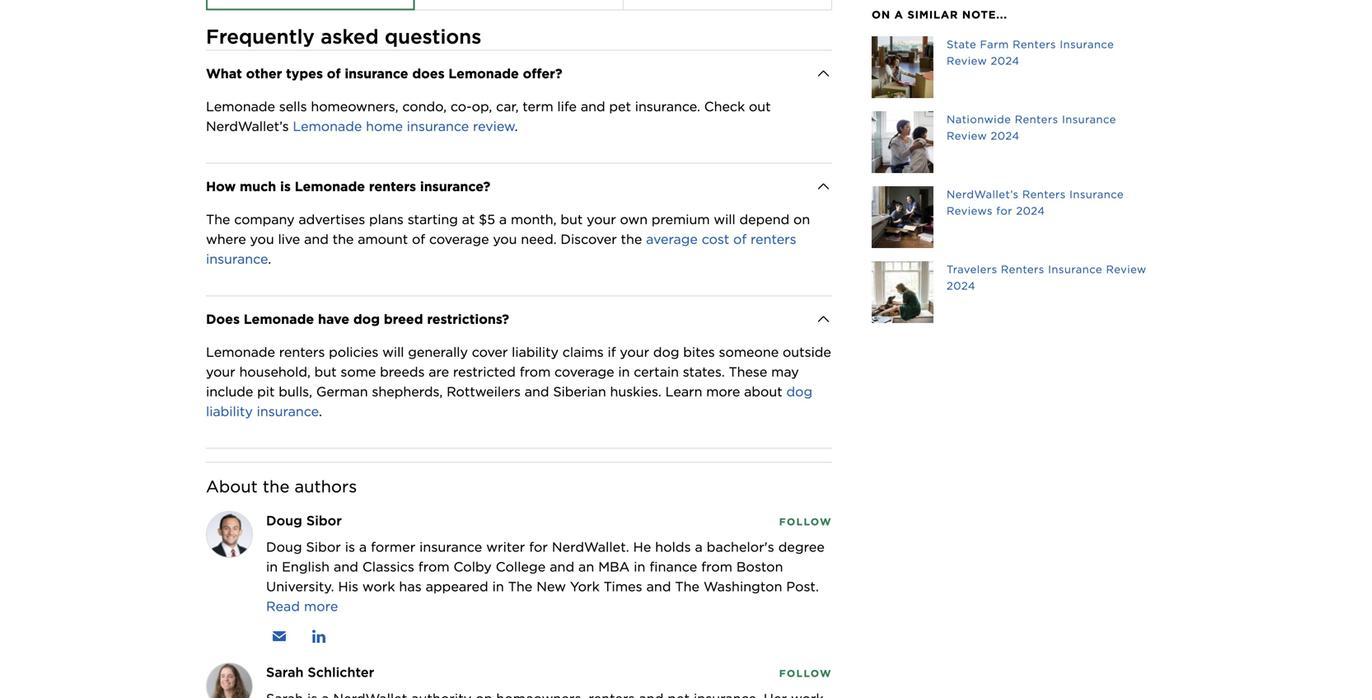 Task type: vqa. For each thing, say whether or not it's contained in the screenshot.
Doug corresponding to Doug Sibor
yes



Task type: locate. For each thing, give the bounding box(es) containing it.
0 horizontal spatial liability
[[206, 403, 253, 419]]

sibor for doug sibor
[[307, 513, 342, 529]]

lemonade down what
[[206, 98, 275, 114]]

2 doug from the top
[[266, 539, 302, 555]]

1 vertical spatial renters
[[751, 231, 797, 247]]

pit
[[257, 384, 275, 400]]

review inside nationwide renters insurance review 2024
[[947, 129, 988, 142]]

insurance inside the average cost of renters insurance
[[206, 251, 268, 267]]

from up appeared
[[419, 559, 450, 575]]

and
[[581, 98, 606, 114], [304, 231, 329, 247], [525, 384, 550, 400], [334, 559, 359, 575], [550, 559, 575, 575], [647, 579, 672, 595]]

. down the german on the left of page
[[319, 403, 322, 419]]

rottweilers
[[447, 384, 521, 400]]

renters inside dropdown button
[[369, 178, 416, 194]]

0 vertical spatial for
[[997, 204, 1013, 217]]

2 follow from the top
[[780, 668, 833, 680]]

1 horizontal spatial liability
[[512, 344, 559, 360]]

a right $5
[[500, 211, 507, 227]]

on a similar note...
[[872, 8, 1008, 21]]

will up breeds
[[383, 344, 404, 360]]

review inside travelers renters insurance review 2024
[[1107, 263, 1147, 276]]

the up where
[[206, 211, 230, 227]]

but up the german on the left of page
[[315, 364, 337, 380]]

for up "college"
[[529, 539, 548, 555]]

0 horizontal spatial renters
[[279, 344, 325, 360]]

is inside dropdown button
[[280, 178, 291, 194]]

1 horizontal spatial you
[[493, 231, 517, 247]]

2 horizontal spatial dog
[[787, 384, 813, 400]]

2 sibor from the top
[[306, 539, 341, 555]]

doug inside doug sibor is a former insurance writer for nerdwallet. he holds a bachelor's degree in english and classics from colby college and an mba in finance from boston university. his work has appeared in the new york times and the washington post. read more
[[266, 539, 302, 555]]

dog
[[354, 311, 380, 327], [654, 344, 680, 360], [787, 384, 813, 400]]

0 vertical spatial will
[[714, 211, 736, 227]]

dog right the have
[[354, 311, 380, 327]]

coverage down claims
[[555, 364, 615, 380]]

his
[[338, 579, 359, 595]]

0 horizontal spatial for
[[529, 539, 548, 555]]

the company advertises plans starting at $5 a month, but your own premium will depend on where you live and the amount of coverage you need. discover the
[[206, 211, 815, 247]]

nerdwallet's
[[206, 118, 289, 134], [947, 188, 1019, 201]]

0 horizontal spatial more
[[304, 598, 338, 614]]

dog inside dog liability insurance
[[787, 384, 813, 400]]

1 vertical spatial doug
[[266, 539, 302, 555]]

coverage down 'at'
[[429, 231, 489, 247]]

the down the own
[[621, 231, 642, 247]]

renters inside travelers renters insurance review 2024
[[1002, 263, 1045, 276]]

siberian
[[553, 384, 607, 400]]

of right types
[[327, 65, 341, 81]]

nerdwallet's down sells
[[206, 118, 289, 134]]

post.
[[787, 579, 819, 595]]

insurance inside nationwide renters insurance review 2024
[[1063, 113, 1117, 126]]

renters right "travelers"
[[1002, 263, 1045, 276]]

follow button
[[780, 513, 833, 529], [780, 665, 833, 680]]

sibor down authors
[[307, 513, 342, 529]]

homeowners,
[[311, 98, 399, 114]]

lemonade sells homeowners, condo, co-op, car, term life and pet insurance. check out nerdwallet's
[[206, 98, 775, 134]]

. down company
[[268, 251, 271, 267]]

where
[[206, 231, 246, 247]]

lemonade up household,
[[244, 311, 314, 327]]

a right holds
[[695, 539, 703, 555]]

0 horizontal spatial dog
[[354, 311, 380, 327]]

your
[[587, 211, 616, 227], [620, 344, 650, 360], [206, 364, 235, 380]]

insurance down where
[[206, 251, 268, 267]]

2 horizontal spatial of
[[734, 231, 747, 247]]

renters right farm
[[1013, 38, 1057, 51]]

0 vertical spatial coverage
[[429, 231, 489, 247]]

lemonade down homeowners, on the left top of the page
[[293, 118, 362, 134]]

1 vertical spatial your
[[620, 344, 650, 360]]

your up discover
[[587, 211, 616, 227]]

university.
[[266, 579, 334, 595]]

former
[[371, 539, 416, 555]]

0 vertical spatial follow button
[[780, 513, 833, 529]]

will
[[714, 211, 736, 227], [383, 344, 404, 360]]

0 vertical spatial but
[[561, 211, 583, 227]]

the down the finance
[[676, 579, 700, 595]]

about
[[206, 477, 258, 497]]

1 vertical spatial follow
[[780, 668, 833, 680]]

1 vertical spatial but
[[315, 364, 337, 380]]

1 vertical spatial nerdwallet's
[[947, 188, 1019, 201]]

1 vertical spatial is
[[345, 539, 355, 555]]

lemonade
[[449, 65, 519, 81], [206, 98, 275, 114], [293, 118, 362, 134], [295, 178, 365, 194], [244, 311, 314, 327], [206, 344, 275, 360]]

life
[[558, 98, 577, 114]]

from down bachelor's at the bottom of page
[[702, 559, 733, 575]]

liability inside dog liability insurance
[[206, 403, 253, 419]]

0 vertical spatial more
[[707, 384, 741, 400]]

lemonade up advertises on the top left of the page
[[295, 178, 365, 194]]

1 horizontal spatial the
[[508, 579, 533, 595]]

follow
[[780, 516, 833, 528], [780, 668, 833, 680]]

renters down state farm renters insurance review 2024 link
[[1015, 113, 1059, 126]]

the down "college"
[[508, 579, 533, 595]]

sibor
[[307, 513, 342, 529], [306, 539, 341, 555]]

doug
[[266, 513, 303, 529], [266, 539, 302, 555]]

your up 'include'
[[206, 364, 235, 380]]

will up the cost
[[714, 211, 736, 227]]

2024 down "travelers"
[[947, 279, 976, 292]]

renters up household,
[[279, 344, 325, 360]]

has
[[399, 579, 422, 595]]

sibor up "english" at the bottom left of the page
[[306, 539, 341, 555]]

household,
[[239, 364, 311, 380]]

follow button for doug sibor
[[780, 513, 833, 529]]

nerdwallet's inside the nerdwallet's renters insurance reviews for 2024
[[947, 188, 1019, 201]]

insurance inside travelers renters insurance review 2024
[[1049, 263, 1103, 276]]

bites
[[684, 344, 715, 360]]

2024 inside travelers renters insurance review 2024
[[947, 279, 976, 292]]

0 horizontal spatial .
[[268, 251, 271, 267]]

0 vertical spatial nerdwallet's
[[206, 118, 289, 134]]

1 vertical spatial more
[[304, 598, 338, 614]]

1 vertical spatial sibor
[[306, 539, 341, 555]]

holds
[[656, 539, 691, 555]]

lemonade inside lemonade renters policies will generally cover liability claims if your dog bites someone outside your household, but some breeds are restricted from coverage in certain states. these may include pit bulls, german shepherds, rottweilers and siberian huskies. learn more about
[[206, 344, 275, 360]]

2024 inside the nerdwallet's renters insurance reviews for 2024
[[1017, 204, 1046, 217]]

renters inside the average cost of renters insurance
[[751, 231, 797, 247]]

0 vertical spatial sibor
[[307, 513, 342, 529]]

sarah schlichter link
[[266, 664, 375, 680]]

2024
[[991, 54, 1020, 67], [991, 129, 1020, 142], [1017, 204, 1046, 217], [947, 279, 976, 292]]

nationwide
[[947, 113, 1012, 126]]

1 horizontal spatial dog
[[654, 344, 680, 360]]

0 horizontal spatial nerdwallet's
[[206, 118, 289, 134]]

0 vertical spatial dog
[[354, 311, 380, 327]]

but
[[561, 211, 583, 227], [315, 364, 337, 380]]

a inside the "the company advertises plans starting at $5 a month, but your own premium will depend on where you live and the amount of coverage you need. discover the"
[[500, 211, 507, 227]]

renters for nerdwallet's
[[1023, 188, 1067, 201]]

nationwide renters insurance review 2024
[[947, 113, 1117, 142]]

co-
[[451, 98, 472, 114]]

for right reviews
[[997, 204, 1013, 217]]

1 vertical spatial for
[[529, 539, 548, 555]]

lemonade up op,
[[449, 65, 519, 81]]

1 follow from the top
[[780, 516, 833, 528]]

may
[[772, 364, 799, 380]]

is for a
[[345, 539, 355, 555]]

sarah schlichter image
[[207, 663, 252, 698]]

insurance inside doug sibor is a former insurance writer for nerdwallet. he holds a bachelor's degree in english and classics from colby college and an mba in finance from boston university. his work has appeared in the new york times and the washington post. read more
[[420, 539, 483, 555]]

0 horizontal spatial you
[[250, 231, 274, 247]]

about
[[745, 384, 783, 400]]

2 vertical spatial renters
[[279, 344, 325, 360]]

1 horizontal spatial the
[[333, 231, 354, 247]]

2024 right reviews
[[1017, 204, 1046, 217]]

1 horizontal spatial nerdwallet's
[[947, 188, 1019, 201]]

appeared
[[426, 579, 489, 595]]

learn
[[666, 384, 703, 400]]

college
[[496, 559, 546, 575]]

bachelor's
[[707, 539, 775, 555]]

2024 down farm
[[991, 54, 1020, 67]]

in
[[619, 364, 630, 380], [266, 559, 278, 575], [634, 559, 646, 575], [493, 579, 504, 595]]

in up huskies.
[[619, 364, 630, 380]]

nerdwallet's up reviews
[[947, 188, 1019, 201]]

renters up plans
[[369, 178, 416, 194]]

is
[[280, 178, 291, 194], [345, 539, 355, 555]]

is right "much" on the top left of the page
[[280, 178, 291, 194]]

dog down 'may'
[[787, 384, 813, 400]]

coverage
[[429, 231, 489, 247], [555, 364, 615, 380]]

nerdwallet's inside lemonade sells homeowners, condo, co-op, car, term life and pet insurance. check out nerdwallet's
[[206, 118, 289, 134]]

frequently
[[206, 25, 315, 48]]

types
[[286, 65, 323, 81]]

0 horizontal spatial but
[[315, 364, 337, 380]]

but inside lemonade renters policies will generally cover liability claims if your dog bites someone outside your household, but some breeds are restricted from coverage in certain states. these may include pit bulls, german shepherds, rottweilers and siberian huskies. learn more about
[[315, 364, 337, 380]]

1 follow button from the top
[[780, 513, 833, 529]]

average cost of renters insurance link
[[206, 231, 801, 267]]

is inside doug sibor is a former insurance writer for nerdwallet. he holds a bachelor's degree in english and classics from colby college and an mba in finance from boston university. his work has appeared in the new york times and the washington post. read more
[[345, 539, 355, 555]]

1 doug from the top
[[266, 513, 303, 529]]

dog up certain on the left bottom
[[654, 344, 680, 360]]

1 vertical spatial will
[[383, 344, 404, 360]]

cover
[[472, 344, 508, 360]]

claims
[[563, 344, 604, 360]]

0 vertical spatial renters
[[369, 178, 416, 194]]

renters down depend
[[751, 231, 797, 247]]

lemonade inside how much is lemonade renters insurance? dropdown button
[[295, 178, 365, 194]]

from up dog liability insurance link
[[520, 364, 551, 380]]

0 horizontal spatial will
[[383, 344, 404, 360]]

how much is lemonade renters insurance?
[[206, 178, 491, 194]]

but up discover
[[561, 211, 583, 227]]

liability down 'include'
[[206, 403, 253, 419]]

2 horizontal spatial from
[[702, 559, 733, 575]]

more inside lemonade renters policies will generally cover liability claims if your dog bites someone outside your household, but some breeds are restricted from coverage in certain states. these may include pit bulls, german shepherds, rottweilers and siberian huskies. learn more about
[[707, 384, 741, 400]]

you down $5
[[493, 231, 517, 247]]

breed
[[384, 311, 423, 327]]

1 vertical spatial follow button
[[780, 665, 833, 680]]

an
[[579, 559, 595, 575]]

insurance up homeowners, on the left top of the page
[[345, 65, 409, 81]]

1 horizontal spatial more
[[707, 384, 741, 400]]

is up his
[[345, 539, 355, 555]]

sibor inside doug sibor is a former insurance writer for nerdwallet. he holds a bachelor's degree in english and classics from colby college and an mba in finance from boston university. his work has appeared in the new york times and the washington post. read more
[[306, 539, 341, 555]]

and right life
[[581, 98, 606, 114]]

average cost of renters insurance
[[206, 231, 801, 267]]

0 horizontal spatial of
[[327, 65, 341, 81]]

is for lemonade
[[280, 178, 291, 194]]

1 horizontal spatial for
[[997, 204, 1013, 217]]

cost
[[702, 231, 730, 247]]

0 vertical spatial is
[[280, 178, 291, 194]]

more down university.
[[304, 598, 338, 614]]

insurance
[[345, 65, 409, 81], [407, 118, 469, 134], [206, 251, 268, 267], [257, 403, 319, 419], [420, 539, 483, 555]]

doug down 'about the authors' at left
[[266, 513, 303, 529]]

2 vertical spatial dog
[[787, 384, 813, 400]]

lemonade down does
[[206, 344, 275, 360]]

more down states.
[[707, 384, 741, 400]]

0 horizontal spatial is
[[280, 178, 291, 194]]

reviews
[[947, 204, 993, 217]]

2 horizontal spatial the
[[676, 579, 700, 595]]

2 vertical spatial your
[[206, 364, 235, 380]]

1 horizontal spatial is
[[345, 539, 355, 555]]

2 horizontal spatial .
[[515, 118, 518, 134]]

renters down the nationwide renters insurance review 2024 link
[[1023, 188, 1067, 201]]

1 horizontal spatial your
[[587, 211, 616, 227]]

out
[[749, 98, 771, 114]]

english
[[282, 559, 330, 575]]

. for how much is lemonade renters insurance?
[[268, 251, 271, 267]]

insurance up colby
[[420, 539, 483, 555]]

renters inside nationwide renters insurance review 2024
[[1015, 113, 1059, 126]]

you down company
[[250, 231, 274, 247]]

2 vertical spatial review
[[1107, 263, 1147, 276]]

1 horizontal spatial will
[[714, 211, 736, 227]]

dog inside lemonade renters policies will generally cover liability claims if your dog bites someone outside your household, but some breeds are restricted from coverage in certain states. these may include pit bulls, german shepherds, rottweilers and siberian huskies. learn more about
[[654, 344, 680, 360]]

2 vertical spatial .
[[319, 403, 322, 419]]

car,
[[496, 98, 519, 114]]

questions
[[385, 25, 482, 48]]

0 horizontal spatial coverage
[[429, 231, 489, 247]]

1 vertical spatial review
[[947, 129, 988, 142]]

and down advertises on the top left of the page
[[304, 231, 329, 247]]

2024 down nationwide
[[991, 129, 1020, 142]]

insurance down bulls, at the bottom of the page
[[257, 403, 319, 419]]

will inside lemonade renters policies will generally cover liability claims if your dog bites someone outside your household, but some breeds are restricted from coverage in certain states. these may include pit bulls, german shepherds, rottweilers and siberian huskies. learn more about
[[383, 344, 404, 360]]

2 horizontal spatial renters
[[751, 231, 797, 247]]

0 vertical spatial your
[[587, 211, 616, 227]]

for inside the nerdwallet's renters insurance reviews for 2024
[[997, 204, 1013, 217]]

0 vertical spatial doug
[[266, 513, 303, 529]]

. down car,
[[515, 118, 518, 134]]

have
[[318, 311, 350, 327]]

advertises
[[299, 211, 365, 227]]

discover
[[561, 231, 617, 247]]

1 vertical spatial liability
[[206, 403, 253, 419]]

insurance inside the nerdwallet's renters insurance reviews for 2024
[[1070, 188, 1125, 201]]

1 vertical spatial dog
[[654, 344, 680, 360]]

0 horizontal spatial the
[[206, 211, 230, 227]]

1 vertical spatial coverage
[[555, 364, 615, 380]]

review for travelers renters insurance review 2024
[[1107, 263, 1147, 276]]

liability inside lemonade renters policies will generally cover liability claims if your dog bites someone outside your household, but some breeds are restricted from coverage in certain states. these may include pit bulls, german shepherds, rottweilers and siberian huskies. learn more about
[[512, 344, 559, 360]]

1 horizontal spatial .
[[319, 403, 322, 419]]

shepherds,
[[372, 384, 443, 400]]

on
[[872, 8, 891, 21]]

1 horizontal spatial renters
[[369, 178, 416, 194]]

nerdwallet.
[[552, 539, 630, 555]]

these
[[729, 364, 768, 380]]

0 vertical spatial liability
[[512, 344, 559, 360]]

much
[[240, 178, 276, 194]]

for inside doug sibor is a former insurance writer for nerdwallet. he holds a bachelor's degree in english and classics from colby college and an mba in finance from boston university. his work has appeared in the new york times and the washington post. read more
[[529, 539, 548, 555]]

2024 inside nationwide renters insurance review 2024
[[991, 129, 1020, 142]]

1 horizontal spatial but
[[561, 211, 583, 227]]

review inside state farm renters insurance review 2024
[[947, 54, 988, 67]]

doug up "english" at the bottom left of the page
[[266, 539, 302, 555]]

premium
[[652, 211, 710, 227]]

renters for nationwide
[[1015, 113, 1059, 126]]

the down advertises on the top left of the page
[[333, 231, 354, 247]]

1 horizontal spatial from
[[520, 364, 551, 380]]

1 sibor from the top
[[307, 513, 342, 529]]

liability down the does lemonade have dog breed restrictions? dropdown button
[[512, 344, 559, 360]]

1 vertical spatial .
[[268, 251, 271, 267]]

2 you from the left
[[493, 231, 517, 247]]

and up his
[[334, 559, 359, 575]]

offer?
[[523, 65, 563, 81]]

2 follow button from the top
[[780, 665, 833, 680]]

renters
[[1013, 38, 1057, 51], [1015, 113, 1059, 126], [1023, 188, 1067, 201], [1002, 263, 1045, 276]]

of right the cost
[[734, 231, 747, 247]]

doug for doug sibor
[[266, 513, 303, 529]]

your right "if"
[[620, 344, 650, 360]]

of down starting
[[412, 231, 426, 247]]

0 vertical spatial review
[[947, 54, 988, 67]]

0 vertical spatial follow
[[780, 516, 833, 528]]

and left siberian
[[525, 384, 550, 400]]

in left "english" at the bottom left of the page
[[266, 559, 278, 575]]

1 horizontal spatial coverage
[[555, 364, 615, 380]]

if
[[608, 344, 616, 360]]

does lemonade have dog breed restrictions? button
[[206, 296, 833, 342]]

renters inside the nerdwallet's renters insurance reviews for 2024
[[1023, 188, 1067, 201]]

a
[[895, 8, 904, 21], [500, 211, 507, 227], [359, 539, 367, 555], [695, 539, 703, 555]]

dog liability insurance
[[206, 384, 817, 419]]

the up 'doug sibor'
[[263, 477, 290, 497]]

renters
[[369, 178, 416, 194], [751, 231, 797, 247], [279, 344, 325, 360]]

1 horizontal spatial of
[[412, 231, 426, 247]]



Task type: describe. For each thing, give the bounding box(es) containing it.
0 horizontal spatial the
[[263, 477, 290, 497]]

does lemonade have dog breed restrictions?
[[206, 311, 509, 327]]

follow for sibor
[[780, 516, 833, 528]]

does
[[413, 65, 445, 81]]

outside
[[783, 344, 832, 360]]

travelers renters insurance review 2024 link
[[872, 261, 1156, 323]]

coverage inside lemonade renters policies will generally cover liability claims if your dog bites someone outside your household, but some breeds are restricted from coverage in certain states. these may include pit bulls, german shepherds, rottweilers and siberian huskies. learn more about
[[555, 364, 615, 380]]

read
[[266, 598, 300, 614]]

in down he
[[634, 559, 646, 575]]

home
[[366, 118, 403, 134]]

lemonade inside lemonade sells homeowners, condo, co-op, car, term life and pet insurance. check out nerdwallet's
[[206, 98, 275, 114]]

insurance.
[[635, 98, 701, 114]]

state farm renters insurance review 2024 link
[[872, 36, 1156, 98]]

note...
[[963, 8, 1008, 21]]

and up new
[[550, 559, 575, 575]]

state
[[947, 38, 977, 51]]

the inside the "the company advertises plans starting at $5 a month, but your own premium will depend on where you live and the amount of coverage you need. discover the"
[[206, 211, 230, 227]]

your inside the "the company advertises plans starting at $5 a month, but your own premium will depend on where you live and the amount of coverage you need. discover the"
[[587, 211, 616, 227]]

nerdwallet's renters insurance reviews for 2024 link
[[872, 186, 1156, 248]]

2024 inside state farm renters insurance review 2024
[[991, 54, 1020, 67]]

lemonade inside what other types of insurance does lemonade offer? dropdown button
[[449, 65, 519, 81]]

and down the finance
[[647, 579, 672, 595]]

review
[[473, 118, 515, 134]]

coverage inside the "the company advertises plans starting at $5 a month, but your own premium will depend on where you live and the amount of coverage you need. discover the"
[[429, 231, 489, 247]]

dog inside the does lemonade have dog breed restrictions? dropdown button
[[354, 311, 380, 327]]

sarah schlichter
[[266, 664, 375, 680]]

and inside the "the company advertises plans starting at $5 a month, but your own premium will depend on where you live and the amount of coverage you need. discover the"
[[304, 231, 329, 247]]

lemonade renters policies will generally cover liability claims if your dog bites someone outside your household, but some breeds are restricted from coverage in certain states. these may include pit bulls, german shepherds, rottweilers and siberian huskies. learn more about
[[206, 344, 836, 400]]

lemonade inside the does lemonade have dog breed restrictions? dropdown button
[[244, 311, 314, 327]]

insurance down condo,
[[407, 118, 469, 134]]

a left former at bottom left
[[359, 539, 367, 555]]

need.
[[521, 231, 557, 247]]

lemonade home insurance review link
[[293, 118, 515, 134]]

bulls,
[[279, 384, 312, 400]]

how much is lemonade renters insurance? button
[[206, 163, 833, 210]]

review for nationwide renters insurance review 2024
[[947, 129, 988, 142]]

farm
[[981, 38, 1010, 51]]

classics
[[363, 559, 415, 575]]

and inside lemonade renters policies will generally cover liability claims if your dog bites someone outside your household, but some breeds are restricted from coverage in certain states. these may include pit bulls, german shepherds, rottweilers and siberian huskies. learn more about
[[525, 384, 550, 400]]

sarah
[[266, 664, 304, 680]]

0 horizontal spatial from
[[419, 559, 450, 575]]

other
[[246, 65, 282, 81]]

sells
[[279, 98, 307, 114]]

does
[[206, 311, 240, 327]]

of inside dropdown button
[[327, 65, 341, 81]]

degree
[[779, 539, 825, 555]]

own
[[620, 211, 648, 227]]

insurance?
[[420, 178, 491, 194]]

about the authors element
[[206, 462, 833, 698]]

0 horizontal spatial your
[[206, 364, 235, 380]]

restricted
[[453, 364, 516, 380]]

2 horizontal spatial your
[[620, 344, 650, 360]]

condo,
[[403, 98, 447, 114]]

term
[[523, 98, 554, 114]]

will inside the "the company advertises plans starting at $5 a month, but your own premium will depend on where you live and the amount of coverage you need. discover the"
[[714, 211, 736, 227]]

but inside the "the company advertises plans starting at $5 a month, but your own premium will depend on where you live and the amount of coverage you need. discover the"
[[561, 211, 583, 227]]

starting
[[408, 211, 458, 227]]

plans
[[369, 211, 404, 227]]

breeds
[[380, 364, 425, 380]]

0 vertical spatial .
[[515, 118, 518, 134]]

colby
[[454, 559, 492, 575]]

about the authors
[[206, 477, 357, 497]]

follow button for sarah schlichter
[[780, 665, 833, 680]]

states.
[[683, 364, 725, 380]]

what other types of insurance does lemonade offer?
[[206, 65, 563, 81]]

certain
[[634, 364, 679, 380]]

on
[[794, 211, 811, 227]]

sibor for doug sibor is a former insurance writer for nerdwallet. he holds a bachelor's degree in english and classics from colby college and an mba in finance from boston university. his work has appeared in the new york times and the washington post. read more
[[306, 539, 341, 555]]

what other types of insurance does lemonade offer? button
[[206, 51, 833, 97]]

. for does lemonade have dog breed restrictions?
[[319, 403, 322, 419]]

more inside doug sibor is a former insurance writer for nerdwallet. he holds a bachelor's degree in english and classics from colby college and an mba in finance from boston university. his work has appeared in the new york times and the washington post. read more
[[304, 598, 338, 614]]

$5
[[479, 211, 496, 227]]

writer
[[487, 539, 525, 555]]

check
[[705, 98, 745, 114]]

insurance inside dropdown button
[[345, 65, 409, 81]]

nerdwallet's renters insurance reviews for 2024
[[947, 188, 1125, 217]]

work
[[363, 579, 395, 595]]

renters for travelers
[[1002, 263, 1045, 276]]

op,
[[472, 98, 492, 114]]

frequently asked questions
[[206, 25, 482, 48]]

someone
[[719, 344, 779, 360]]

generally
[[408, 344, 468, 360]]

similar
[[908, 8, 959, 21]]

in down "college"
[[493, 579, 504, 595]]

1 you from the left
[[250, 231, 274, 247]]

german
[[316, 384, 368, 400]]

schlichter
[[308, 664, 375, 680]]

travelers renters insurance review 2024
[[947, 263, 1147, 292]]

boston
[[737, 559, 784, 575]]

insurance inside state farm renters insurance review 2024
[[1060, 38, 1115, 51]]

of inside the average cost of renters insurance
[[734, 231, 747, 247]]

insurance inside dog liability insurance
[[257, 403, 319, 419]]

what
[[206, 65, 242, 81]]

lemonade home insurance review .
[[293, 118, 518, 134]]

and inside lemonade sells homeowners, condo, co-op, car, term life and pet insurance. check out nerdwallet's
[[581, 98, 606, 114]]

company
[[234, 211, 295, 227]]

renters inside lemonade renters policies will generally cover liability claims if your dog bites someone outside your household, but some breeds are restricted from coverage in certain states. these may include pit bulls, german shepherds, rottweilers and siberian huskies. learn more about
[[279, 344, 325, 360]]

insurance for travelers renters insurance review 2024
[[1049, 263, 1103, 276]]

from inside lemonade renters policies will generally cover liability claims if your dog bites someone outside your household, but some breeds are restricted from coverage in certain states. these may include pit bulls, german shepherds, rottweilers and siberian huskies. learn more about
[[520, 364, 551, 380]]

include
[[206, 384, 253, 400]]

2 horizontal spatial the
[[621, 231, 642, 247]]

a right on at the top right of the page
[[895, 8, 904, 21]]

of inside the "the company advertises plans starting at $5 a month, but your own premium will depend on where you live and the amount of coverage you need. discover the"
[[412, 231, 426, 247]]

pet
[[610, 98, 631, 114]]

insurance for nerdwallet's renters insurance reviews for 2024
[[1070, 188, 1125, 201]]

follow for schlichter
[[780, 668, 833, 680]]

authors
[[295, 477, 357, 497]]

average
[[646, 231, 698, 247]]

read more link
[[266, 598, 338, 614]]

insurance for nationwide renters insurance review 2024
[[1063, 113, 1117, 126]]

doug for doug sibor is a former insurance writer for nerdwallet. he holds a bachelor's degree in english and classics from colby college and an mba in finance from boston university. his work has appeared in the new york times and the washington post. read more
[[266, 539, 302, 555]]

washington
[[704, 579, 783, 595]]

dog liability insurance link
[[206, 384, 817, 419]]

amount
[[358, 231, 408, 247]]

he
[[634, 539, 652, 555]]

doug sibor
[[266, 513, 342, 529]]

travelers
[[947, 263, 998, 276]]

restrictions?
[[427, 311, 509, 327]]

renters inside state farm renters insurance review 2024
[[1013, 38, 1057, 51]]

month,
[[511, 211, 557, 227]]

in inside lemonade renters policies will generally cover liability claims if your dog bites someone outside your household, but some breeds are restricted from coverage in certain states. these may include pit bulls, german shepherds, rottweilers and siberian huskies. learn more about
[[619, 364, 630, 380]]

doug sibor image
[[207, 512, 252, 557]]

mba
[[599, 559, 630, 575]]

finance
[[650, 559, 698, 575]]



